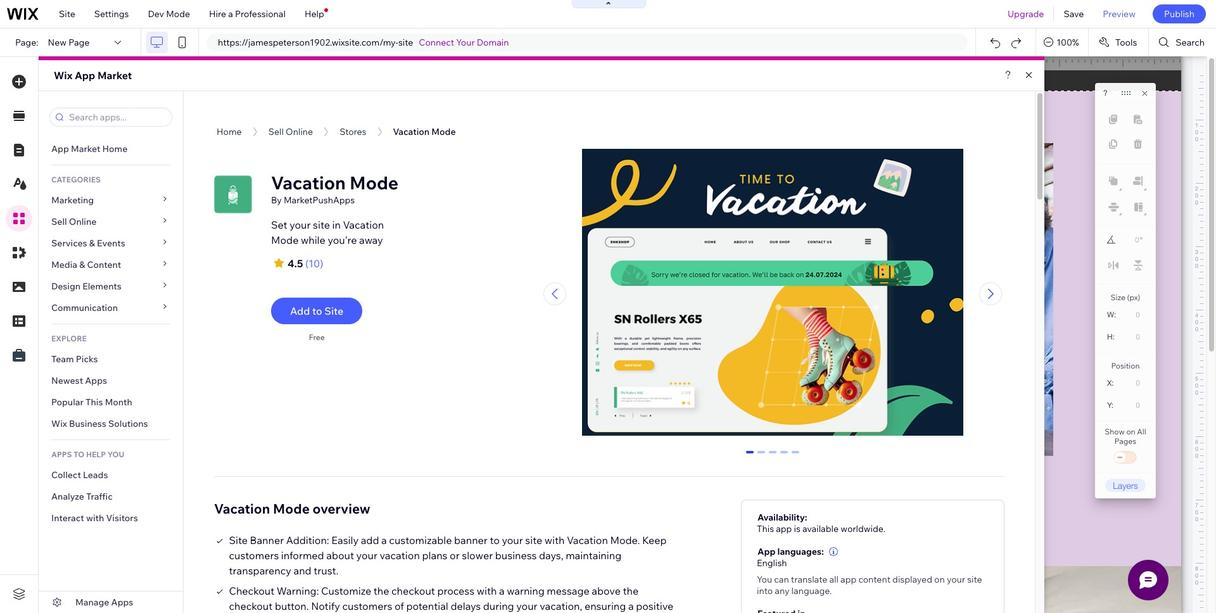 Task type: vqa. For each thing, say whether or not it's contained in the screenshot.
the bottom the "Online"
yes



Task type: locate. For each thing, give the bounding box(es) containing it.
mode for dev mode
[[166, 8, 190, 20]]

wix business solutions
[[51, 418, 148, 430]]

0 vertical spatial marketpushapps
[[258, 113, 329, 124]]

0 horizontal spatial site
[[59, 8, 75, 20]]

away
[[359, 234, 383, 246]]

sell online
[[268, 126, 313, 137], [51, 216, 97, 227]]

market up search apps... field
[[98, 69, 132, 82]]

1 vertical spatial to
[[490, 534, 500, 547]]

app
[[75, 69, 95, 82], [51, 143, 69, 155], [758, 546, 776, 557]]

tools
[[1116, 37, 1137, 48]]

informed
[[281, 549, 324, 562]]

your up while
[[290, 219, 311, 231]]

this up wix business solutions
[[86, 397, 103, 408]]

customers
[[229, 549, 279, 562], [342, 600, 392, 612]]

marketpushapps inside vacation mode by marketpushapps
[[284, 195, 355, 206]]

0 vertical spatial app
[[75, 69, 95, 82]]

vacation for vacation mode
[[393, 126, 430, 137]]

site up days,
[[525, 534, 542, 547]]

0 horizontal spatial checkout
[[229, 600, 273, 612]]

checkout up of
[[392, 585, 435, 597]]

0 horizontal spatial to
[[312, 305, 322, 317]]

content
[[859, 574, 891, 585]]

1 vertical spatial on
[[935, 574, 945, 585]]

sell inside 'sell online' link
[[51, 216, 67, 227]]

while
[[301, 234, 326, 246]]

to inside add to site button
[[312, 305, 322, 317]]

this left is
[[757, 523, 774, 535]]

interact with visitors
[[51, 513, 138, 524]]

1 horizontal spatial online
[[286, 126, 313, 137]]

0 vertical spatial site
[[59, 8, 75, 20]]

0 vertical spatial to
[[312, 305, 322, 317]]

this inside 'availability: this app is available worldwide.'
[[757, 523, 774, 535]]

online
[[286, 126, 313, 137], [69, 216, 97, 227]]

the right above
[[623, 585, 639, 597]]

warning:
[[277, 585, 319, 597]]

team
[[51, 354, 74, 365]]

this inside sidebar element
[[86, 397, 103, 408]]

app inside sidebar element
[[51, 143, 69, 155]]

0 horizontal spatial this
[[86, 397, 103, 408]]

mode inside button
[[432, 126, 456, 137]]

0 horizontal spatial app
[[776, 523, 792, 535]]

online up services & events
[[69, 216, 97, 227]]

site
[[398, 37, 413, 48], [313, 219, 330, 231], [525, 534, 542, 547], [968, 574, 982, 585]]

0 horizontal spatial sell online link
[[39, 211, 183, 233]]

1 horizontal spatial site
[[229, 534, 248, 547]]

& right media
[[79, 259, 85, 271]]

on left all
[[1127, 427, 1136, 437]]

app up you
[[758, 546, 776, 557]]

0 vertical spatial customers
[[229, 549, 279, 562]]

apps for newest apps
[[85, 375, 107, 386]]

app for app languages:
[[758, 546, 776, 557]]

your inside checkout warning: customize the checkout process with a warning message above the checkout button. notify customers of potential delays during your vacation, ensuring a positiv
[[517, 600, 538, 612]]

1 vertical spatial market
[[71, 143, 100, 155]]

mode
[[166, 8, 190, 20], [432, 126, 456, 137], [350, 172, 399, 194], [271, 234, 299, 246], [273, 500, 310, 517]]

with up during
[[477, 585, 497, 597]]

online down by marketpushapps
[[286, 126, 313, 137]]

your down add
[[356, 549, 378, 562]]

size
[[1111, 293, 1126, 302]]

wix down popular
[[51, 418, 67, 430]]

1 vertical spatial &
[[79, 259, 85, 271]]

0 vertical spatial by
[[245, 113, 255, 124]]

2 horizontal spatial with
[[545, 534, 565, 547]]

with up days,
[[545, 534, 565, 547]]

sell online down marketing
[[51, 216, 97, 227]]

on right 'displayed'
[[935, 574, 945, 585]]

with down traffic
[[86, 513, 104, 524]]

1 horizontal spatial the
[[623, 585, 639, 597]]

home link
[[217, 126, 242, 137]]

app left is
[[776, 523, 792, 535]]

1 vertical spatial online
[[69, 216, 97, 227]]

1 vacation mode logo image from the top
[[214, 99, 237, 122]]

vacation mode by marketpushapps
[[271, 172, 399, 206]]

1 horizontal spatial customers
[[342, 600, 392, 612]]

home inside sidebar element
[[102, 143, 128, 155]]

vacation right stores
[[393, 126, 430, 137]]

tools button
[[1089, 29, 1149, 56]]

site inside english you can translate all app content displayed on your site into any language.
[[968, 574, 982, 585]]

°
[[1140, 236, 1143, 245]]

with inside 'site banner addition: easily add a customizable banner to your site with vacation mode. keep customers informed about your vacation plans or slower business days, maintaining transparency and trust.'
[[545, 534, 565, 547]]

1
[[759, 451, 764, 461]]

message
[[547, 585, 590, 597]]

100%
[[1057, 37, 1080, 48]]

& inside the media & content link
[[79, 259, 85, 271]]

site up new page
[[59, 8, 75, 20]]

switch
[[1113, 449, 1139, 467]]

2 vertical spatial with
[[477, 585, 497, 597]]

0 vertical spatial apps
[[85, 375, 107, 386]]

0 horizontal spatial sell
[[51, 216, 67, 227]]

sell online down by marketpushapps
[[268, 126, 313, 137]]

vacation for vacation mode overview
[[214, 500, 270, 517]]

2 vertical spatial site
[[229, 534, 248, 547]]

1 horizontal spatial &
[[89, 238, 95, 249]]

0 vertical spatial on
[[1127, 427, 1136, 437]]

1 vertical spatial app
[[51, 143, 69, 155]]

site inside 'site banner addition: easily add a customizable banner to your site with vacation mode. keep customers informed about your vacation plans or slower business days, maintaining transparency and trust.'
[[229, 534, 248, 547]]

on
[[1127, 427, 1136, 437], [935, 574, 945, 585]]

2 horizontal spatial app
[[758, 546, 776, 557]]

2 vertical spatial app
[[758, 546, 776, 557]]

design elements
[[51, 281, 122, 292]]

1 horizontal spatial home
[[217, 126, 242, 137]]

new
[[48, 37, 67, 48]]

0 horizontal spatial the
[[374, 585, 389, 597]]

1 horizontal spatial on
[[1127, 427, 1136, 437]]

2 horizontal spatial site
[[325, 305, 344, 317]]

wix down new page
[[54, 69, 72, 82]]

vacation inside button
[[393, 126, 430, 137]]

add
[[361, 534, 379, 547]]

manage apps
[[75, 597, 133, 608]]

customers inside checkout warning: customize the checkout process with a warning message above the checkout button. notify customers of potential delays during your vacation, ensuring a positiv
[[342, 600, 392, 612]]

0 horizontal spatial on
[[935, 574, 945, 585]]

site inside add to site button
[[325, 305, 344, 317]]

vacation up in
[[271, 172, 346, 194]]

interact
[[51, 513, 84, 524]]

sell
[[268, 126, 284, 137], [51, 216, 67, 227]]

by
[[245, 113, 255, 124], [271, 195, 282, 206]]

size (px)
[[1111, 293, 1141, 302]]

1 vertical spatial customers
[[342, 600, 392, 612]]

customers up transparency
[[229, 549, 279, 562]]

0 vertical spatial sell
[[268, 126, 284, 137]]

1 vertical spatial app
[[841, 574, 857, 585]]

vacation inside 'site banner addition: easily add a customizable banner to your site with vacation mode. keep customers informed about your vacation plans or slower business days, maintaining transparency and trust.'
[[567, 534, 608, 547]]

1 vertical spatial sell online link
[[39, 211, 183, 233]]

wix for wix app market
[[54, 69, 72, 82]]

& left events
[[89, 238, 95, 249]]

0 vertical spatial wix
[[54, 69, 72, 82]]

home
[[217, 126, 242, 137], [102, 143, 128, 155]]

vacation
[[380, 549, 420, 562]]

1 horizontal spatial apps
[[111, 597, 133, 608]]

services
[[51, 238, 87, 249]]

wix business solutions link
[[39, 413, 183, 435]]

None text field
[[1123, 232, 1140, 248], [1121, 306, 1146, 323], [1121, 374, 1146, 392], [1123, 232, 1140, 248], [1121, 306, 1146, 323], [1121, 374, 1146, 392]]

on inside english you can translate all app content displayed on your site into any language.
[[935, 574, 945, 585]]

slower
[[462, 549, 493, 562]]

newest apps
[[51, 375, 107, 386]]

0 horizontal spatial app
[[51, 143, 69, 155]]

?
[[1104, 89, 1108, 98]]

0 horizontal spatial &
[[79, 259, 85, 271]]

to right add
[[312, 305, 322, 317]]

0 vertical spatial sell online link
[[268, 126, 313, 137]]

1 horizontal spatial with
[[477, 585, 497, 597]]

1 vertical spatial vacation mode logo image
[[214, 176, 252, 214]]

checkout
[[392, 585, 435, 597], [229, 600, 273, 612]]

media & content link
[[39, 254, 183, 276]]

sell online link
[[268, 126, 313, 137], [39, 211, 183, 233]]

search button
[[1150, 29, 1216, 56]]

0 horizontal spatial with
[[86, 513, 104, 524]]

10
[[309, 257, 320, 270]]

new page
[[48, 37, 90, 48]]

)
[[320, 257, 323, 270]]

sell up services
[[51, 216, 67, 227]]

newest apps link
[[39, 370, 183, 392]]

app down page
[[75, 69, 95, 82]]

4.5
[[288, 257, 303, 270]]

leads
[[83, 469, 108, 481]]

1 vertical spatial by
[[271, 195, 282, 206]]

0 horizontal spatial customers
[[229, 549, 279, 562]]

1 horizontal spatial sell online
[[268, 126, 313, 137]]

1 vertical spatial site
[[325, 305, 344, 317]]

app inside 'availability: this app is available worldwide.'
[[776, 523, 792, 535]]

customers for customize
[[342, 600, 392, 612]]

https://jamespeterson1902.wixsite.com/my-site connect your domain
[[218, 37, 509, 48]]

sell down by marketpushapps
[[268, 126, 284, 137]]

vacation for vacation mode by marketpushapps
[[271, 172, 346, 194]]

publish
[[1164, 8, 1195, 20]]

site right 'displayed'
[[968, 574, 982, 585]]

0 vertical spatial market
[[98, 69, 132, 82]]

sell online link down by marketpushapps
[[268, 126, 313, 137]]

site left banner
[[229, 534, 248, 547]]

site left connect
[[398, 37, 413, 48]]

0 vertical spatial this
[[86, 397, 103, 408]]

site left in
[[313, 219, 330, 231]]

a right hire
[[228, 8, 233, 20]]

events
[[97, 238, 125, 249]]

app up categories
[[51, 143, 69, 155]]

customers down "customize"
[[342, 600, 392, 612]]

vacation up maintaining
[[567, 534, 608, 547]]

mode inside set your site in vacation mode while you're away
[[271, 234, 299, 246]]

design elements link
[[39, 276, 183, 297]]

a
[[228, 8, 233, 20], [381, 534, 387, 547], [499, 585, 505, 597], [628, 600, 634, 612]]

market inside app market home link
[[71, 143, 100, 155]]

site banner addition: easily add a customizable banner to your site with vacation mode. keep customers informed about your vacation plans or slower business days, maintaining transparency and trust.
[[229, 534, 667, 577]]

add
[[290, 305, 310, 317]]

month
[[105, 397, 132, 408]]

your up business
[[502, 534, 523, 547]]

your down warning
[[517, 600, 538, 612]]

0 horizontal spatial apps
[[85, 375, 107, 386]]

free
[[309, 333, 325, 342]]

vacation mode preview 0 image
[[582, 149, 964, 442]]

analyze traffic link
[[39, 486, 183, 507]]

vacation mode logo image down "home" link
[[214, 176, 252, 214]]

1 horizontal spatial to
[[490, 534, 500, 547]]

vacation inside set your site in vacation mode while you're away
[[343, 219, 384, 231]]

you
[[108, 450, 124, 459]]

this
[[86, 397, 103, 408], [757, 523, 774, 535]]

0 vertical spatial app
[[776, 523, 792, 535]]

layers button
[[1106, 479, 1146, 492]]

available
[[803, 523, 839, 535]]

1 horizontal spatial sell
[[268, 126, 284, 137]]

team picks
[[51, 354, 98, 365]]

1 vertical spatial marketpushapps
[[284, 195, 355, 206]]

vacation mode logo image up "home" link
[[214, 99, 237, 122]]

vacation up banner
[[214, 500, 270, 517]]

1 vertical spatial home
[[102, 143, 128, 155]]

popular this month link
[[39, 392, 183, 413]]

apps to help you
[[51, 450, 124, 459]]

1 horizontal spatial this
[[757, 523, 774, 535]]

your right 'displayed'
[[947, 574, 966, 585]]

app inside english you can translate all app content displayed on your site into any language.
[[841, 574, 857, 585]]

publish button
[[1153, 4, 1206, 23]]

1 vertical spatial wix
[[51, 418, 67, 430]]

1 vertical spatial sell
[[51, 216, 67, 227]]

vacation inside vacation mode by marketpushapps
[[271, 172, 346, 194]]

collect
[[51, 469, 81, 481]]

0 vertical spatial &
[[89, 238, 95, 249]]

market up categories
[[71, 143, 100, 155]]

& inside services & events 'link'
[[89, 238, 95, 249]]

2 vacation mode logo image from the top
[[214, 176, 252, 214]]

checkout down checkout
[[229, 600, 273, 612]]

1 vertical spatial this
[[757, 523, 774, 535]]

customers inside 'site banner addition: easily add a customizable banner to your site with vacation mode. keep customers informed about your vacation plans or slower business days, maintaining transparency and trust.'
[[229, 549, 279, 562]]

online inside sidebar element
[[69, 216, 97, 227]]

0 horizontal spatial home
[[102, 143, 128, 155]]

vacation mode logo image for by
[[214, 99, 237, 122]]

a right ensuring
[[628, 600, 634, 612]]

0 horizontal spatial online
[[69, 216, 97, 227]]

1 vertical spatial apps
[[111, 597, 133, 608]]

app right all
[[841, 574, 857, 585]]

save button
[[1055, 0, 1094, 28]]

marketpushapps
[[258, 113, 329, 124], [284, 195, 355, 206]]

0 vertical spatial checkout
[[392, 585, 435, 597]]

sell online link up events
[[39, 211, 183, 233]]

apps
[[85, 375, 107, 386], [111, 597, 133, 608]]

0 vertical spatial vacation mode logo image
[[214, 99, 237, 122]]

with
[[86, 513, 104, 524], [545, 534, 565, 547], [477, 585, 497, 597]]

1 vertical spatial with
[[545, 534, 565, 547]]

1 horizontal spatial app
[[841, 574, 857, 585]]

site up free
[[325, 305, 344, 317]]

wix inside sidebar element
[[51, 418, 67, 430]]

None text field
[[1121, 328, 1146, 345], [1120, 397, 1146, 414], [1121, 328, 1146, 345], [1120, 397, 1146, 414]]

to up slower
[[490, 534, 500, 547]]

analyze traffic
[[51, 491, 113, 502]]

during
[[483, 600, 514, 612]]

visitors
[[106, 513, 138, 524]]

vacation mode logo image
[[214, 99, 237, 122], [214, 176, 252, 214]]

with inside checkout warning: customize the checkout process with a warning message above the checkout button. notify customers of potential delays during your vacation, ensuring a positiv
[[477, 585, 497, 597]]

0 vertical spatial with
[[86, 513, 104, 524]]

you're
[[328, 234, 357, 246]]

1 horizontal spatial sell online link
[[268, 126, 313, 137]]

the right "customize"
[[374, 585, 389, 597]]

mode inside vacation mode by marketpushapps
[[350, 172, 399, 194]]

1 horizontal spatial checkout
[[392, 585, 435, 597]]

apps right manage
[[111, 597, 133, 608]]

vacation up away
[[343, 219, 384, 231]]

1 vertical spatial sell online
[[51, 216, 97, 227]]

apps up popular this month
[[85, 375, 107, 386]]

search
[[1176, 37, 1205, 48]]

0 horizontal spatial sell online
[[51, 216, 97, 227]]

a right add
[[381, 534, 387, 547]]

1 horizontal spatial by
[[271, 195, 282, 206]]



Task type: describe. For each thing, give the bounding box(es) containing it.
mode for vacation mode overview
[[273, 500, 310, 517]]

traffic
[[86, 491, 113, 502]]

vacation mode logo image for vacation mode
[[214, 176, 252, 214]]

1 the from the left
[[374, 585, 389, 597]]

manage apps link
[[39, 592, 183, 613]]

apps
[[51, 450, 72, 459]]

your
[[456, 37, 475, 48]]

plans
[[422, 549, 448, 562]]

3
[[782, 451, 787, 461]]

any
[[775, 585, 790, 597]]

sidebar element
[[39, 91, 184, 613]]

0 vertical spatial online
[[286, 126, 313, 137]]

collect leads link
[[39, 464, 183, 486]]

layers
[[1113, 480, 1138, 491]]

show on all pages
[[1105, 427, 1147, 446]]

media & content
[[51, 259, 121, 271]]

on inside show on all pages
[[1127, 427, 1136, 437]]

worldwide.
[[841, 523, 886, 535]]

of
[[395, 600, 404, 612]]

can
[[774, 574, 789, 585]]

upgrade
[[1008, 8, 1044, 20]]

page
[[69, 37, 90, 48]]

1 vertical spatial checkout
[[229, 600, 273, 612]]

app languages:
[[758, 546, 824, 557]]

design
[[51, 281, 81, 292]]

0 horizontal spatial by
[[245, 113, 255, 124]]

wix app market
[[54, 69, 132, 82]]

services & events
[[51, 238, 125, 249]]

? button
[[1104, 89, 1108, 98]]

this for availability:
[[757, 523, 774, 535]]

notify
[[311, 600, 340, 612]]

site inside 'site banner addition: easily add a customizable banner to your site with vacation mode. keep customers informed about your vacation plans or slower business days, maintaining transparency and trust.'
[[525, 534, 542, 547]]

stores
[[340, 126, 367, 137]]

mode for vacation mode by marketpushapps
[[350, 172, 399, 194]]

app market home link
[[39, 138, 183, 160]]

picks
[[76, 354, 98, 365]]

pages
[[1115, 437, 1137, 446]]

connect
[[419, 37, 454, 48]]

position
[[1112, 361, 1140, 371]]

delays
[[451, 600, 481, 612]]

easily
[[332, 534, 359, 547]]

vacation mode
[[393, 126, 456, 137]]

collect leads
[[51, 469, 108, 481]]

by marketpushapps
[[245, 113, 329, 124]]

1 horizontal spatial app
[[75, 69, 95, 82]]

domain
[[477, 37, 509, 48]]

wix for wix business solutions
[[51, 418, 67, 430]]

sell online inside sidebar element
[[51, 216, 97, 227]]

popular this month
[[51, 397, 132, 408]]

in
[[332, 219, 341, 231]]

elements
[[82, 281, 122, 292]]

with inside "link"
[[86, 513, 104, 524]]

to
[[74, 450, 84, 459]]

services & events link
[[39, 233, 183, 254]]

by inside vacation mode by marketpushapps
[[271, 195, 282, 206]]

checkout warning: customize the checkout process with a warning message above the checkout button. notify customers of potential delays during your vacation, ensuring a positiv
[[229, 585, 674, 613]]

add to site button
[[271, 298, 363, 324]]

about
[[326, 549, 354, 562]]

banner
[[454, 534, 488, 547]]

site for site banner addition: easily add a customizable banner to your site with vacation mode. keep customers informed about your vacation plans or slower business days, maintaining transparency and trust.
[[229, 534, 248, 547]]

days,
[[539, 549, 564, 562]]

customers for addition:
[[229, 549, 279, 562]]

vacation mode overview
[[214, 500, 370, 517]]

languages:
[[778, 546, 824, 557]]

customizable
[[389, 534, 452, 547]]

trust.
[[314, 564, 339, 577]]

business
[[69, 418, 106, 430]]

newest
[[51, 375, 83, 386]]

https://jamespeterson1902.wixsite.com/my-
[[218, 37, 398, 48]]

banner
[[250, 534, 284, 547]]

potential
[[406, 600, 448, 612]]

or
[[450, 549, 460, 562]]

0 vertical spatial sell online
[[268, 126, 313, 137]]

business
[[495, 549, 537, 562]]

transparency
[[229, 564, 291, 577]]

Search apps... field
[[65, 108, 168, 126]]

site for site
[[59, 8, 75, 20]]

a up during
[[499, 585, 505, 597]]

0 vertical spatial home
[[217, 126, 242, 137]]

& for events
[[89, 238, 95, 249]]

this for popular
[[86, 397, 103, 408]]

analyze
[[51, 491, 84, 502]]

dev mode
[[148, 8, 190, 20]]

help
[[305, 8, 324, 20]]

app market home
[[51, 143, 128, 155]]

your inside english you can translate all app content displayed on your site into any language.
[[947, 574, 966, 585]]

a inside 'site banner addition: easily add a customizable banner to your site with vacation mode. keep customers informed about your vacation plans or slower business days, maintaining transparency and trust.'
[[381, 534, 387, 547]]

you
[[757, 574, 772, 585]]

& for content
[[79, 259, 85, 271]]

set your site in vacation mode while you're away
[[271, 219, 384, 246]]

popular
[[51, 397, 84, 408]]

site inside set your site in vacation mode while you're away
[[313, 219, 330, 231]]

preview
[[1103, 8, 1136, 20]]

(
[[305, 257, 309, 270]]

app for app market home
[[51, 143, 69, 155]]

your inside set your site in vacation mode while you're away
[[290, 219, 311, 231]]

english
[[757, 557, 787, 569]]

is
[[794, 523, 801, 535]]

4.5 ( 10 )
[[288, 257, 323, 270]]

help
[[86, 450, 106, 459]]

to inside 'site banner addition: easily add a customizable banner to your site with vacation mode. keep customers informed about your vacation plans or slower business days, maintaining transparency and trust.'
[[490, 534, 500, 547]]

apps for manage apps
[[111, 597, 133, 608]]

professional
[[235, 8, 286, 20]]

communication link
[[39, 297, 183, 319]]

mode for vacation mode
[[432, 126, 456, 137]]

displayed
[[893, 574, 933, 585]]

0
[[748, 451, 753, 461]]

h:
[[1107, 333, 1115, 341]]

2 the from the left
[[623, 585, 639, 597]]

process
[[437, 585, 475, 597]]



